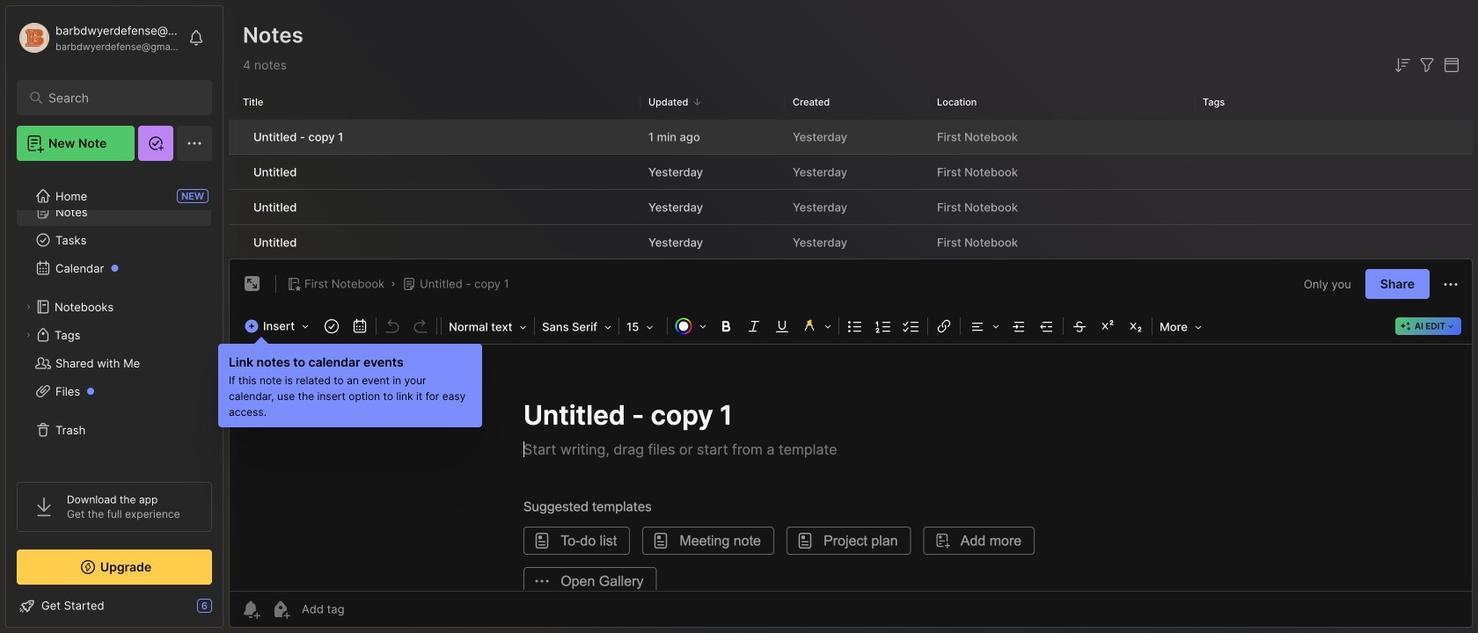 Task type: vqa. For each thing, say whether or not it's contained in the screenshot.
THE SUBSCRIPT icon
yes



Task type: locate. For each thing, give the bounding box(es) containing it.
heading level image
[[444, 315, 533, 338]]

indent image
[[1007, 314, 1031, 339]]

none search field inside main element
[[48, 87, 189, 108]]

add tag image
[[270, 599, 291, 620]]

insert link image
[[932, 314, 957, 339]]

underline image
[[770, 314, 795, 339]]

main element
[[0, 0, 229, 634]]

row group
[[229, 120, 1473, 261]]

note window element
[[229, 259, 1473, 628]]

tree
[[6, 170, 223, 466]]

Search text field
[[48, 90, 189, 106]]

None search field
[[48, 87, 189, 108]]

more image
[[1155, 315, 1207, 338]]

font family image
[[537, 315, 617, 338]]

insert image
[[240, 315, 318, 338]]

task image
[[320, 314, 344, 339]]

strikethrough image
[[1068, 314, 1092, 339]]

bold image
[[714, 314, 738, 339]]

italic image
[[742, 314, 767, 339]]



Task type: describe. For each thing, give the bounding box(es) containing it.
superscript image
[[1096, 314, 1120, 339]]

outdent image
[[1035, 314, 1060, 339]]

calendar event image
[[348, 314, 372, 339]]

subscript image
[[1124, 314, 1148, 339]]

expand note image
[[242, 274, 263, 295]]

checklist image
[[899, 314, 924, 339]]

alignment image
[[963, 314, 1005, 339]]

tree inside main element
[[6, 170, 223, 466]]

expand tags image
[[23, 330, 33, 341]]

highlight image
[[796, 314, 837, 339]]

numbered list image
[[871, 314, 896, 339]]

expand notebooks image
[[23, 302, 33, 312]]

Note Editor text field
[[230, 344, 1472, 591]]

bulleted list image
[[843, 314, 868, 339]]

add a reminder image
[[240, 599, 261, 620]]

font size image
[[621, 315, 665, 338]]

font color image
[[670, 314, 712, 339]]



